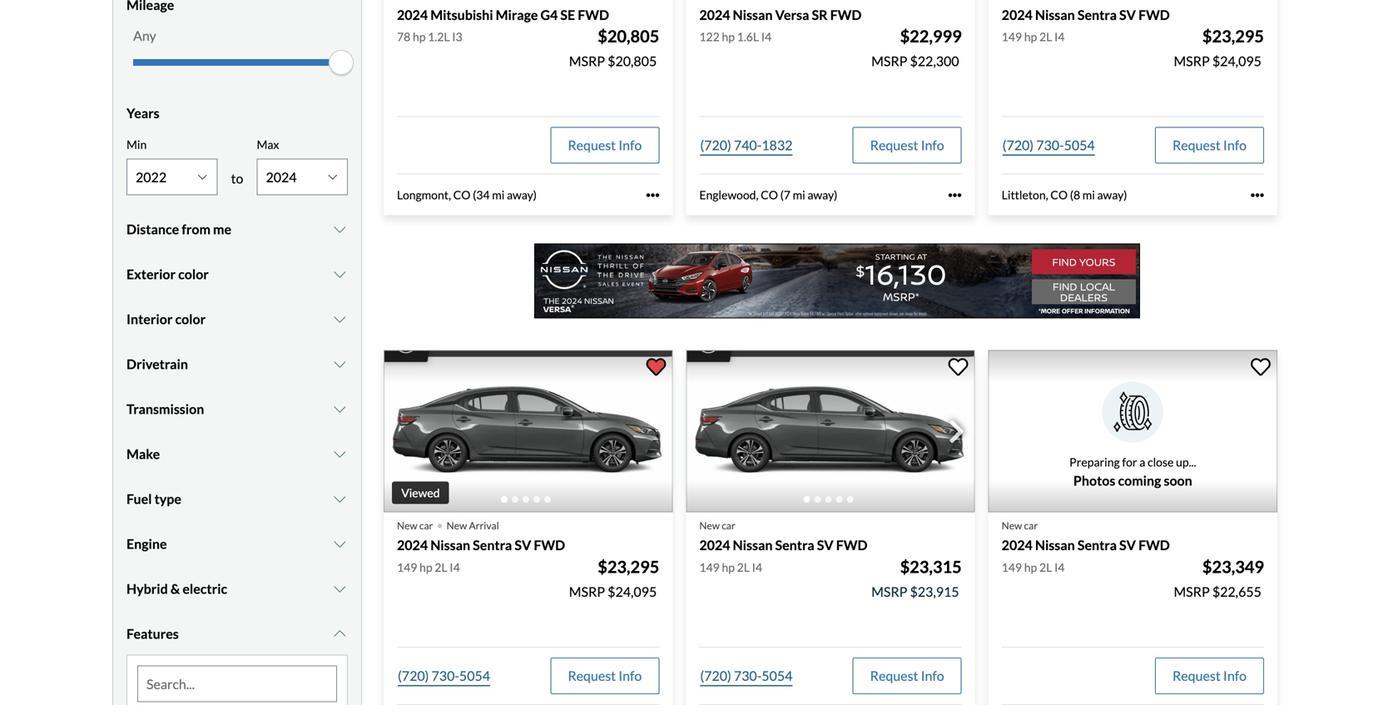 Task type: locate. For each thing, give the bounding box(es) containing it.
2 next image image from the left
[[949, 418, 965, 445]]

0 horizontal spatial previous image image
[[394, 418, 410, 445]]

0 horizontal spatial mi
[[492, 188, 505, 202]]

chevron down image for exterior color
[[332, 268, 348, 281]]

0 vertical spatial $23,295
[[1203, 26, 1265, 46]]

2 horizontal spatial 730-
[[1037, 137, 1064, 153]]

(720) 730-5054
[[1003, 137, 1095, 153], [398, 668, 490, 684], [700, 668, 793, 684]]

5054
[[1064, 137, 1095, 153], [459, 668, 490, 684], [762, 668, 793, 684]]

msrp inside '$23,315 msrp $23,915'
[[872, 584, 908, 600]]

mi right (34
[[492, 188, 505, 202]]

2 mi from the left
[[793, 188, 806, 202]]

1 mi from the left
[[492, 188, 505, 202]]

2 ellipsis h image from the left
[[949, 189, 962, 202]]

car for $23,295
[[419, 520, 433, 532]]

new for $23,349
[[1002, 520, 1023, 532]]

$20,805 msrp $20,805
[[569, 26, 660, 69]]

$22,655
[[1213, 584, 1262, 600]]

request info
[[568, 137, 642, 153], [871, 137, 945, 153], [1173, 137, 1247, 153], [568, 668, 642, 684], [871, 668, 945, 684], [1173, 668, 1247, 684]]

info
[[619, 137, 642, 153], [921, 137, 945, 153], [1224, 137, 1247, 153], [619, 668, 642, 684], [921, 668, 945, 684], [1224, 668, 1247, 684]]

(720) 730-5054 button
[[1002, 127, 1096, 164], [397, 658, 491, 694], [700, 658, 794, 694]]

chevron down image inside hybrid & electric dropdown button
[[332, 582, 348, 596]]

730-
[[1037, 137, 1064, 153], [432, 668, 459, 684], [734, 668, 762, 684]]

0 vertical spatial $24,095
[[1213, 53, 1262, 69]]

color inside 'dropdown button'
[[178, 266, 209, 282]]

car
[[419, 520, 433, 532], [722, 520, 736, 532], [1024, 520, 1038, 532]]

chevron down image inside interior color dropdown button
[[332, 313, 348, 326]]

(720) 740-1832
[[700, 137, 793, 153]]

0 horizontal spatial new car 2024 nissan sentra sv fwd
[[700, 520, 868, 553]]

chevron down image inside fuel type dropdown button
[[332, 492, 348, 506]]

1 horizontal spatial $24,095
[[1213, 53, 1262, 69]]

(720) 730-5054 for 2024
[[700, 668, 793, 684]]

0 horizontal spatial co
[[453, 188, 471, 202]]

away)
[[507, 188, 537, 202], [808, 188, 838, 202], [1098, 188, 1128, 202]]

2 horizontal spatial ellipsis h image
[[1251, 189, 1265, 202]]

2 horizontal spatial away)
[[1098, 188, 1128, 202]]

new for $23,315
[[700, 520, 720, 532]]

exterior
[[127, 266, 176, 282]]

co left (7
[[761, 188, 778, 202]]

1 horizontal spatial 5054
[[762, 668, 793, 684]]

chevron down image
[[332, 403, 348, 416], [332, 448, 348, 461], [332, 537, 348, 551], [332, 582, 348, 596], [332, 627, 348, 641]]

0 horizontal spatial (720) 730-5054 button
[[397, 658, 491, 694]]

149 hp 2l i4
[[1002, 30, 1065, 44], [397, 560, 460, 574], [700, 560, 763, 574], [1002, 560, 1065, 574]]

car inside 'new car · new arrival 2024 nissan sentra sv fwd'
[[419, 520, 433, 532]]

·
[[437, 509, 443, 539]]

4 chevron down image from the top
[[332, 582, 348, 596]]

littleton, co (8 mi away)
[[1002, 188, 1128, 202]]

1 horizontal spatial new car 2024 nissan sentra sv fwd
[[1002, 520, 1170, 553]]

1 horizontal spatial ellipsis h image
[[949, 189, 962, 202]]

1832
[[762, 137, 793, 153]]

$23,295 msrp $24,095
[[1174, 26, 1265, 69], [569, 557, 660, 600]]

chevron down image for make
[[332, 448, 348, 461]]

0 vertical spatial color
[[178, 266, 209, 282]]

englewood,
[[700, 188, 759, 202]]

1 horizontal spatial (720) 730-5054
[[700, 668, 793, 684]]

1 chevron down image from the top
[[332, 223, 348, 236]]

78 hp 1.2l i3
[[397, 30, 463, 44]]

mi for $20,805
[[492, 188, 505, 202]]

3 new from the left
[[700, 520, 720, 532]]

2024
[[397, 7, 428, 23], [700, 7, 731, 23], [1002, 7, 1033, 23], [397, 537, 428, 553], [700, 537, 731, 553], [1002, 537, 1033, 553]]

0 horizontal spatial next image image
[[646, 418, 663, 445]]

3 away) from the left
[[1098, 188, 1128, 202]]

new
[[397, 520, 418, 532], [447, 520, 467, 532], [700, 520, 720, 532], [1002, 520, 1023, 532]]

1 co from the left
[[453, 188, 471, 202]]

2 horizontal spatial (720) 730-5054 button
[[1002, 127, 1096, 164]]

color right interior
[[175, 311, 206, 327]]

arrival
[[469, 520, 499, 532]]

4 chevron down image from the top
[[332, 358, 348, 371]]

3 chevron down image from the top
[[332, 313, 348, 326]]

$23,295
[[1203, 26, 1265, 46], [598, 557, 660, 577]]

type
[[154, 491, 181, 507]]

away) right (7
[[808, 188, 838, 202]]

gray 2024 nissan sentra sv fwd sedan front-wheel drive continuously variable transmission image
[[384, 350, 673, 513], [686, 350, 975, 513]]

chevron down image inside exterior color 'dropdown button'
[[332, 268, 348, 281]]

(34
[[473, 188, 490, 202]]

1 previous image image from the left
[[394, 418, 410, 445]]

co left (34
[[453, 188, 471, 202]]

1 horizontal spatial gray 2024 nissan sentra sv fwd sedan front-wheel drive continuously variable transmission image
[[686, 350, 975, 513]]

ellipsis h image for $22,999
[[949, 189, 962, 202]]

chevron down image inside 'distance from me' dropdown button
[[332, 223, 348, 236]]

mi right (7
[[793, 188, 806, 202]]

chevron down image inside 'drivetrain' dropdown button
[[332, 358, 348, 371]]

exterior color button
[[127, 254, 348, 295]]

3 chevron down image from the top
[[332, 537, 348, 551]]

1 away) from the left
[[507, 188, 537, 202]]

1 horizontal spatial co
[[761, 188, 778, 202]]

1 horizontal spatial mi
[[793, 188, 806, 202]]

mi
[[492, 188, 505, 202], [793, 188, 806, 202], [1083, 188, 1095, 202]]

5 chevron down image from the top
[[332, 627, 348, 641]]

interior color
[[127, 311, 206, 327]]

min
[[127, 138, 147, 152]]

2 horizontal spatial car
[[1024, 520, 1038, 532]]

chevron down image inside features dropdown button
[[332, 627, 348, 641]]

1 horizontal spatial car
[[722, 520, 736, 532]]

2 horizontal spatial (720) 730-5054
[[1003, 137, 1095, 153]]

0 horizontal spatial car
[[419, 520, 433, 532]]

1 ellipsis h image from the left
[[646, 189, 660, 202]]

new car 2024 nissan sentra sv fwd
[[700, 520, 868, 553], [1002, 520, 1170, 553]]

vehicle photo unavailable image
[[989, 350, 1278, 513]]

chevron down image for drivetrain
[[332, 358, 348, 371]]

0 horizontal spatial away)
[[507, 188, 537, 202]]

2 co from the left
[[761, 188, 778, 202]]

1 chevron down image from the top
[[332, 403, 348, 416]]

fwd inside 'new car · new arrival 2024 nissan sentra sv fwd'
[[534, 537, 565, 553]]

color right exterior
[[178, 266, 209, 282]]

any
[[133, 28, 156, 44]]

$20,805
[[598, 26, 660, 46], [608, 53, 657, 69]]

request
[[568, 137, 616, 153], [871, 137, 919, 153], [1173, 137, 1221, 153], [568, 668, 616, 684], [871, 668, 919, 684], [1173, 668, 1221, 684]]

1 car from the left
[[419, 520, 433, 532]]

2 gray 2024 nissan sentra sv fwd sedan front-wheel drive continuously variable transmission image from the left
[[686, 350, 975, 513]]

1 vertical spatial $23,295 msrp $24,095
[[569, 557, 660, 600]]

1 new from the left
[[397, 520, 418, 532]]

msrp inside $22,999 msrp $22,300
[[872, 53, 908, 69]]

2 chevron down image from the top
[[332, 448, 348, 461]]

2 previous image image from the left
[[696, 418, 713, 445]]

engine button
[[127, 523, 348, 565]]

1 horizontal spatial previous image image
[[696, 418, 713, 445]]

0 horizontal spatial 5054
[[459, 668, 490, 684]]

previous image image for 2024
[[696, 418, 713, 445]]

1 horizontal spatial (720) 730-5054 button
[[700, 658, 794, 694]]

149
[[1002, 30, 1022, 44], [397, 560, 417, 574], [700, 560, 720, 574], [1002, 560, 1022, 574]]

$24,095
[[1213, 53, 1262, 69], [608, 584, 657, 600]]

0 vertical spatial $23,295 msrp $24,095
[[1174, 26, 1265, 69]]

hp
[[413, 30, 426, 44], [722, 30, 735, 44], [1025, 30, 1038, 44], [420, 560, 433, 574], [722, 560, 735, 574], [1025, 560, 1038, 574]]

1 gray 2024 nissan sentra sv fwd sedan front-wheel drive continuously variable transmission image from the left
[[384, 350, 673, 513]]

hybrid & electric button
[[127, 568, 348, 610]]

1 vertical spatial $23,295
[[598, 557, 660, 577]]

Search... field
[[138, 666, 336, 701]]

from
[[182, 221, 211, 237]]

viewed
[[401, 486, 440, 500]]

0 horizontal spatial (720) 730-5054
[[398, 668, 490, 684]]

2 horizontal spatial 5054
[[1064, 137, 1095, 153]]

740-
[[734, 137, 762, 153]]

3 mi from the left
[[1083, 188, 1095, 202]]

distance
[[127, 221, 179, 237]]

mitsubishi
[[431, 7, 493, 23]]

chevron down image
[[332, 223, 348, 236], [332, 268, 348, 281], [332, 313, 348, 326], [332, 358, 348, 371], [332, 492, 348, 506]]

longmont, co (34 mi away)
[[397, 188, 537, 202]]

0 horizontal spatial ellipsis h image
[[646, 189, 660, 202]]

2 car from the left
[[722, 520, 736, 532]]

sentra
[[1078, 7, 1117, 23], [473, 537, 512, 553], [776, 537, 815, 553], [1078, 537, 1117, 553]]

sv
[[1120, 7, 1136, 23], [515, 537, 531, 553], [817, 537, 834, 553], [1120, 537, 1136, 553]]

color inside dropdown button
[[175, 311, 206, 327]]

away) for $20,805
[[507, 188, 537, 202]]

nissan inside 'new car · new arrival 2024 nissan sentra sv fwd'
[[431, 537, 470, 553]]

&
[[171, 581, 180, 597]]

chevron down image inside make dropdown button
[[332, 448, 348, 461]]

(7
[[781, 188, 791, 202]]

away) right (8
[[1098, 188, 1128, 202]]

i4
[[762, 30, 772, 44], [1055, 30, 1065, 44], [450, 560, 460, 574], [752, 560, 763, 574], [1055, 560, 1065, 574]]

max
[[257, 138, 279, 152]]

fwd
[[578, 7, 609, 23], [831, 7, 862, 23], [1139, 7, 1170, 23], [534, 537, 565, 553], [836, 537, 868, 553], [1139, 537, 1170, 553]]

chevron down image inside engine dropdown button
[[332, 537, 348, 551]]

3 ellipsis h image from the left
[[1251, 189, 1265, 202]]

electric
[[183, 581, 227, 597]]

0 horizontal spatial 730-
[[432, 668, 459, 684]]

(720)
[[700, 137, 732, 153], [1003, 137, 1034, 153], [398, 668, 429, 684], [700, 668, 732, 684]]

0 horizontal spatial gray 2024 nissan sentra sv fwd sedan front-wheel drive continuously variable transmission image
[[384, 350, 673, 513]]

se
[[561, 7, 575, 23]]

1 horizontal spatial next image image
[[949, 418, 965, 445]]

1 horizontal spatial 730-
[[734, 668, 762, 684]]

1 vertical spatial color
[[175, 311, 206, 327]]

3 car from the left
[[1024, 520, 1038, 532]]

ellipsis h image for $23,295
[[1251, 189, 1265, 202]]

co left (8
[[1051, 188, 1068, 202]]

mirage
[[496, 7, 538, 23]]

$23,349 msrp $22,655
[[1174, 557, 1265, 600]]

away) for $23,295
[[1098, 188, 1128, 202]]

ellipsis h image
[[646, 189, 660, 202], [949, 189, 962, 202], [1251, 189, 1265, 202]]

color
[[178, 266, 209, 282], [175, 311, 206, 327]]

$23,349
[[1203, 557, 1265, 577]]

color for exterior color
[[178, 266, 209, 282]]

next image image for ·
[[646, 418, 663, 445]]

2 away) from the left
[[808, 188, 838, 202]]

1 new car 2024 nissan sentra sv fwd from the left
[[700, 520, 868, 553]]

5 chevron down image from the top
[[332, 492, 348, 506]]

previous image image
[[394, 418, 410, 445], [696, 418, 713, 445]]

mi right (8
[[1083, 188, 1095, 202]]

chevron down image for distance from me
[[332, 223, 348, 236]]

3 co from the left
[[1051, 188, 1068, 202]]

away) right (34
[[507, 188, 537, 202]]

1 horizontal spatial away)
[[808, 188, 838, 202]]

2 horizontal spatial mi
[[1083, 188, 1095, 202]]

2l
[[1040, 30, 1053, 44], [435, 560, 448, 574], [737, 560, 750, 574], [1040, 560, 1053, 574]]

2024 inside 'new car · new arrival 2024 nissan sentra sv fwd'
[[397, 537, 428, 553]]

2 chevron down image from the top
[[332, 268, 348, 281]]

years button
[[127, 93, 348, 134]]

gray 2024 nissan sentra sv fwd sedan front-wheel drive continuously variable transmission image for ·
[[384, 350, 673, 513]]

1 vertical spatial $24,095
[[608, 584, 657, 600]]

2 horizontal spatial co
[[1051, 188, 1068, 202]]

next image image
[[646, 418, 663, 445], [949, 418, 965, 445]]

chevron down image inside transmission dropdown button
[[332, 403, 348, 416]]

1 horizontal spatial $23,295
[[1203, 26, 1265, 46]]

1 vertical spatial $20,805
[[608, 53, 657, 69]]

2 new car 2024 nissan sentra sv fwd from the left
[[1002, 520, 1170, 553]]

previous image image for ·
[[394, 418, 410, 445]]

years
[[127, 105, 160, 121]]

4 new from the left
[[1002, 520, 1023, 532]]

1 next image image from the left
[[646, 418, 663, 445]]



Task type: vqa. For each thing, say whether or not it's contained in the screenshot.
Features "dropdown button"
yes



Task type: describe. For each thing, give the bounding box(es) containing it.
0 vertical spatial $20,805
[[598, 26, 660, 46]]

interior color button
[[127, 298, 348, 340]]

msrp inside $23,349 msrp $22,655
[[1174, 584, 1210, 600]]

chevron down image for engine
[[332, 537, 348, 551]]

car for $23,315
[[722, 520, 736, 532]]

transmission button
[[127, 388, 348, 430]]

2 new from the left
[[447, 520, 467, 532]]

i3
[[452, 30, 463, 44]]

longmont,
[[397, 188, 451, 202]]

chevron down image for transmission
[[332, 403, 348, 416]]

g4
[[541, 7, 558, 23]]

2024 mitsubishi mirage g4 se fwd
[[397, 7, 609, 23]]

2024 nissan sentra sv fwd
[[1002, 7, 1170, 23]]

new for $23,295
[[397, 520, 418, 532]]

122
[[700, 30, 720, 44]]

advertisement region
[[534, 243, 1141, 318]]

1.6l
[[737, 30, 759, 44]]

car for $23,349
[[1024, 520, 1038, 532]]

ellipsis h image for $20,805
[[646, 189, 660, 202]]

fuel
[[127, 491, 152, 507]]

chevron down image for hybrid & electric
[[332, 582, 348, 596]]

distance from me
[[127, 221, 231, 237]]

sr
[[812, 7, 828, 23]]

features
[[127, 626, 179, 642]]

distance from me button
[[127, 209, 348, 250]]

(720) inside button
[[700, 137, 732, 153]]

make button
[[127, 433, 348, 475]]

(720) 730-5054 for ·
[[398, 668, 490, 684]]

features button
[[127, 613, 348, 655]]

1.2l
[[428, 30, 450, 44]]

co for $20,805
[[453, 188, 471, 202]]

englewood, co (7 mi away)
[[700, 188, 838, 202]]

0 horizontal spatial $24,095
[[608, 584, 657, 600]]

make
[[127, 446, 160, 462]]

(8
[[1070, 188, 1081, 202]]

122 hp 1.6l i4
[[700, 30, 772, 44]]

fuel type
[[127, 491, 181, 507]]

(720) 740-1832 button
[[700, 127, 794, 164]]

78
[[397, 30, 411, 44]]

5054 for 2024
[[762, 668, 793, 684]]

chevron down image for fuel type
[[332, 492, 348, 506]]

new car 2024 nissan sentra sv fwd for $23,315
[[700, 520, 868, 553]]

engine
[[127, 536, 167, 552]]

drivetrain
[[127, 356, 188, 372]]

$22,999 msrp $22,300
[[872, 26, 962, 69]]

0 horizontal spatial $23,295
[[598, 557, 660, 577]]

mi for $23,295
[[1083, 188, 1095, 202]]

new car · new arrival 2024 nissan sentra sv fwd
[[397, 509, 565, 553]]

(720) 730-5054 button for 2024
[[700, 658, 794, 694]]

msrp inside $20,805 msrp $20,805
[[569, 53, 605, 69]]

730- for ·
[[432, 668, 459, 684]]

new car 2024 nissan sentra sv fwd for $23,349
[[1002, 520, 1170, 553]]

$23,315 msrp $23,915
[[872, 557, 962, 600]]

transmission
[[127, 401, 204, 417]]

me
[[213, 221, 231, 237]]

to
[[231, 170, 243, 187]]

(720) 730-5054 button for ·
[[397, 658, 491, 694]]

5054 for ·
[[459, 668, 490, 684]]

interior
[[127, 311, 173, 327]]

sv inside 'new car · new arrival 2024 nissan sentra sv fwd'
[[515, 537, 531, 553]]

2024 nissan versa sr fwd
[[700, 7, 862, 23]]

chevron down image for interior color
[[332, 313, 348, 326]]

chevron down image for features
[[332, 627, 348, 641]]

versa
[[776, 7, 810, 23]]

$22,300
[[910, 53, 960, 69]]

drivetrain button
[[127, 343, 348, 385]]

next image image for 2024
[[949, 418, 965, 445]]

730- for 2024
[[734, 668, 762, 684]]

$23,915
[[910, 584, 960, 600]]

hybrid
[[127, 581, 168, 597]]

$22,999
[[900, 26, 962, 46]]

1 horizontal spatial $23,295 msrp $24,095
[[1174, 26, 1265, 69]]

sentra inside 'new car · new arrival 2024 nissan sentra sv fwd'
[[473, 537, 512, 553]]

co for $22,999
[[761, 188, 778, 202]]

hybrid & electric
[[127, 581, 227, 597]]

color for interior color
[[175, 311, 206, 327]]

$23,315
[[900, 557, 962, 577]]

littleton,
[[1002, 188, 1049, 202]]

co for $23,295
[[1051, 188, 1068, 202]]

mi for $22,999
[[793, 188, 806, 202]]

fuel type button
[[127, 478, 348, 520]]

0 horizontal spatial $23,295 msrp $24,095
[[569, 557, 660, 600]]

exterior color
[[127, 266, 209, 282]]

gray 2024 nissan sentra sv fwd sedan front-wheel drive continuously variable transmission image for 2024
[[686, 350, 975, 513]]

away) for $22,999
[[808, 188, 838, 202]]



